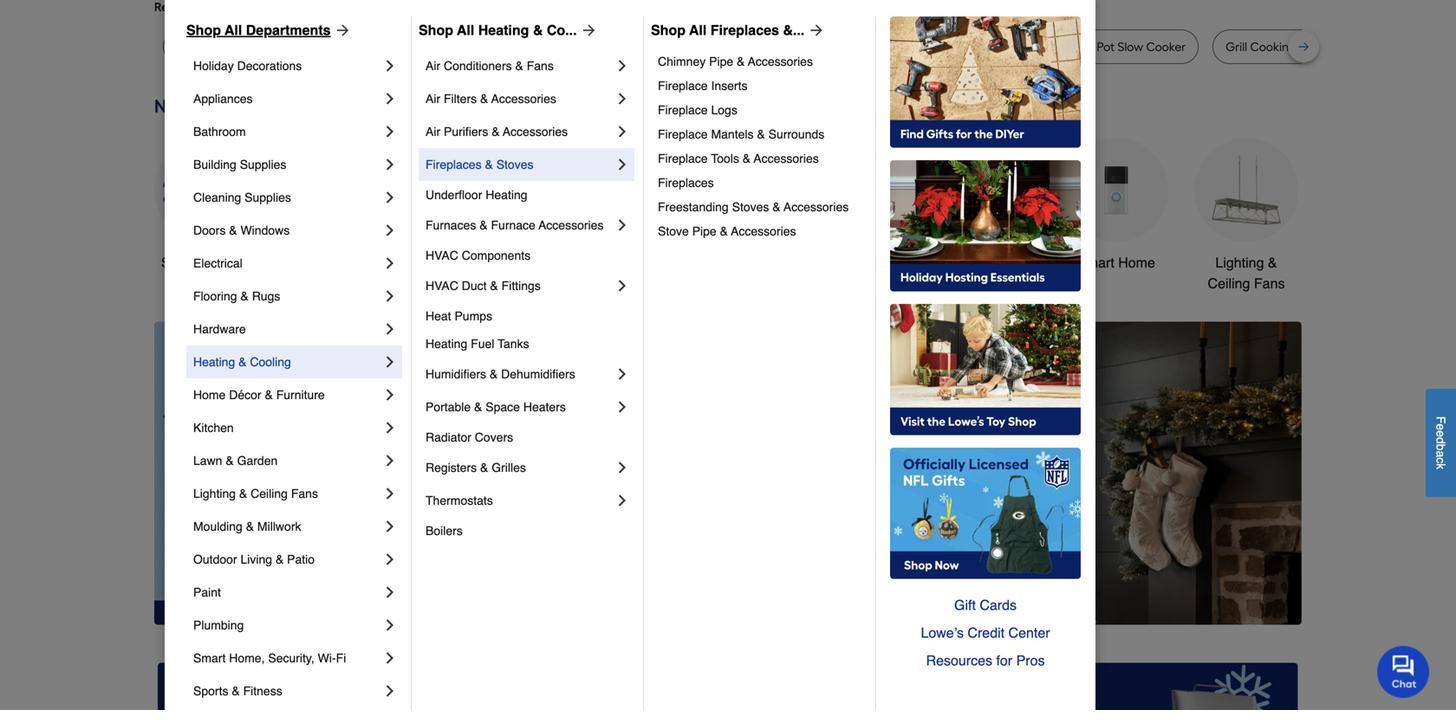 Task type: describe. For each thing, give the bounding box(es) containing it.
boilers link
[[426, 518, 631, 545]]

fans for chevron right icon associated with air conditioners & fans
[[527, 59, 554, 73]]

0 vertical spatial ceiling
[[1208, 276, 1251, 292]]

1 e from the top
[[1434, 424, 1448, 431]]

heating & cooling
[[193, 355, 291, 369]]

2 e from the top
[[1434, 431, 1448, 438]]

furniture
[[276, 388, 325, 402]]

fitness
[[243, 685, 282, 699]]

resources for pros link
[[890, 648, 1081, 675]]

air filters & accessories
[[426, 92, 557, 106]]

recommended searches for you heading
[[154, 0, 1302, 16]]

flooring & rugs
[[193, 290, 280, 303]]

tools for outdoor
[[861, 255, 893, 271]]

home,
[[229, 652, 265, 666]]

building supplies link
[[193, 148, 381, 181]]

wi-
[[318, 652, 336, 666]]

crock pot slow cooker
[[1062, 39, 1186, 54]]

inserts
[[711, 79, 748, 93]]

triple
[[377, 39, 407, 54]]

fireplaces & stoves link
[[426, 148, 614, 181]]

shop all heating & co... link
[[419, 20, 598, 41]]

air conditioners & fans
[[426, 59, 554, 73]]

arrow right image for shop all fireplaces &...
[[805, 22, 826, 39]]

chevron right image for air filters & accessories
[[614, 90, 631, 108]]

lowe's
[[921, 625, 964, 642]]

0 horizontal spatial lighting
[[193, 487, 236, 501]]

shop for shop all heating & co...
[[419, 22, 453, 38]]

smart home, security, wi-fi link
[[193, 642, 381, 675]]

registers & grilles link
[[426, 452, 614, 485]]

chevron right image for plumbing
[[381, 617, 399, 635]]

air for air conditioners & fans
[[426, 59, 441, 73]]

1 horizontal spatial home
[[1119, 255, 1156, 271]]

1 slow from the left
[[410, 39, 436, 54]]

chevron right image for thermostats
[[614, 492, 631, 510]]

supplies for cleaning supplies
[[245, 191, 291, 205]]

windows
[[241, 224, 290, 238]]

1 vertical spatial stoves
[[732, 200, 769, 214]]

home décor & furniture link
[[193, 379, 381, 412]]

fireplaces for fireplaces & stoves
[[426, 158, 482, 172]]

chevron right image for appliances
[[381, 90, 399, 108]]

registers & grilles
[[426, 461, 526, 475]]

crock for crock pot slow cooker
[[1062, 39, 1094, 54]]

shop all departments
[[186, 22, 331, 38]]

cleaning supplies
[[193, 191, 291, 205]]

0 horizontal spatial tools
[[450, 255, 483, 271]]

flooring & rugs link
[[193, 280, 381, 313]]

hvac for hvac duct & fittings
[[426, 279, 458, 293]]

components
[[462, 249, 531, 263]]

sports & fitness link
[[193, 675, 381, 708]]

f e e d b a c k button
[[1426, 389, 1456, 498]]

fireplaces inside 'link'
[[711, 22, 779, 38]]

radiator
[[426, 431, 472, 445]]

pot for crock pot slow cooker
[[1097, 39, 1115, 54]]

instant
[[963, 39, 1001, 54]]

chevron right image for hvac duct & fittings
[[614, 277, 631, 295]]

pros
[[1017, 653, 1045, 669]]

air filters & accessories link
[[426, 82, 614, 115]]

deals
[[216, 255, 251, 271]]

humidifiers & dehumidifiers link
[[426, 358, 614, 391]]

smart home link
[[1065, 138, 1169, 273]]

accessories for chimney pipe & accessories
[[748, 55, 813, 68]]

all for deals
[[197, 255, 212, 271]]

accessories for stove pipe & accessories
[[731, 225, 796, 238]]

heating up 'furnace'
[[486, 188, 528, 202]]

space
[[486, 401, 520, 414]]

chevron right image for building supplies
[[381, 156, 399, 173]]

fireplace inserts
[[658, 79, 748, 93]]

0 horizontal spatial home
[[193, 388, 226, 402]]

fittings
[[502, 279, 541, 293]]

chevron right image for furnaces & furnace accessories
[[614, 217, 631, 234]]

up to 30 percent off select grills and accessories. image
[[937, 663, 1299, 711]]

purifiers
[[444, 125, 488, 139]]

outdoor tools & equipment link
[[805, 138, 909, 294]]

living
[[241, 553, 272, 567]]

fireplace mantels & surrounds
[[658, 127, 825, 141]]

fireplace mantels & surrounds link
[[658, 122, 863, 147]]

smart for smart home
[[1078, 255, 1115, 271]]

crock for crock pot cooking pot
[[800, 39, 833, 54]]

shop all fireplaces &...
[[651, 22, 805, 38]]

up to 35 percent off select small appliances. image
[[547, 663, 909, 711]]

rack
[[1400, 39, 1427, 54]]

countertop
[[581, 39, 645, 54]]

smart for smart home, security, wi-fi
[[193, 652, 226, 666]]

fans for chevron right image related to lighting & ceiling fans
[[291, 487, 318, 501]]

chevron right image for home décor & furniture
[[381, 387, 399, 404]]

visit the lowe's toy shop. image
[[890, 304, 1081, 436]]

0 vertical spatial bathroom
[[193, 125, 246, 139]]

heating fuel tanks
[[426, 337, 529, 351]]

humidifiers
[[426, 368, 486, 381]]

credit
[[968, 625, 1005, 642]]

find gifts for the diyer. image
[[890, 16, 1081, 148]]

resources
[[926, 653, 993, 669]]

furnaces & furnace accessories link
[[426, 209, 614, 242]]

get up to 2 free select tools or batteries when you buy 1 with select purchases. image
[[158, 663, 520, 711]]

pipe for stove
[[692, 225, 717, 238]]

1 horizontal spatial bathroom link
[[935, 138, 1039, 273]]

chevron right image for humidifiers & dehumidifiers
[[614, 366, 631, 383]]

fireplace for fireplace inserts
[[658, 79, 708, 93]]

fireplace tools & accessories link
[[658, 147, 863, 171]]

accessories for air purifiers & accessories
[[503, 125, 568, 139]]

shop
[[161, 255, 194, 271]]

stove
[[658, 225, 689, 238]]

outdoor for outdoor living & patio
[[193, 553, 237, 567]]

chevron right image for doors & windows
[[381, 222, 399, 239]]

holiday decorations
[[193, 59, 302, 73]]

0 horizontal spatial lighting & ceiling fans link
[[193, 478, 381, 511]]

electrical link
[[193, 247, 381, 280]]

surrounds
[[769, 127, 825, 141]]

tools for fireplace
[[711, 152, 739, 166]]

outdoor living & patio
[[193, 553, 315, 567]]

a
[[1434, 451, 1448, 458]]

plumbing link
[[193, 609, 381, 642]]

lawn & garden
[[193, 454, 278, 468]]

appliances
[[193, 92, 253, 106]]

fuel
[[471, 337, 494, 351]]

furnaces
[[426, 218, 476, 232]]

& inside outdoor tools & equipment
[[897, 255, 906, 271]]

chevron right image for lighting & ceiling fans
[[381, 485, 399, 503]]

officially licensed n f l gifts. shop now. image
[[890, 448, 1081, 580]]

chevron right image for bathroom
[[381, 123, 399, 140]]

pipe for chimney
[[709, 55, 734, 68]]

f e e d b a c k
[[1434, 417, 1448, 470]]

appliances link
[[193, 82, 381, 115]]

grate
[[1300, 39, 1331, 54]]

fireplaces & stoves
[[426, 158, 534, 172]]

0 horizontal spatial lighting & ceiling fans
[[193, 487, 318, 501]]

conditioners
[[444, 59, 512, 73]]

75 percent off all artificial christmas trees, holiday lights and more. image
[[462, 322, 1302, 625]]

stove pipe & accessories
[[658, 225, 796, 238]]

2 cooking from the left
[[1251, 39, 1297, 54]]

grill
[[1226, 39, 1248, 54]]

registers
[[426, 461, 477, 475]]

gift cards
[[954, 598, 1017, 614]]

millwork
[[257, 520, 301, 534]]

crock pot cooking pot
[[800, 39, 923, 54]]

fireplaces link
[[658, 171, 863, 195]]

rugs
[[252, 290, 280, 303]]

cleaning supplies link
[[193, 181, 381, 214]]

cooling
[[250, 355, 291, 369]]

christmas
[[565, 255, 628, 271]]

scroll to item #4 element
[[919, 592, 964, 603]]

air for air filters & accessories
[[426, 92, 441, 106]]

shop all fireplaces &... link
[[651, 20, 826, 41]]

underfloor heating
[[426, 188, 528, 202]]



Task type: locate. For each thing, give the bounding box(es) containing it.
2 hvac from the top
[[426, 279, 458, 293]]

stoves up stove pipe & accessories link
[[732, 200, 769, 214]]

fireplace for fireplace logs
[[658, 103, 708, 117]]

freestanding stoves & accessories
[[658, 200, 849, 214]]

cooker left grill
[[1146, 39, 1186, 54]]

chevron right image for air purifiers & accessories
[[614, 123, 631, 140]]

portable
[[426, 401, 471, 414]]

smart home
[[1078, 255, 1156, 271]]

accessories inside stove pipe & accessories link
[[731, 225, 796, 238]]

shop these last-minute gifts. $99 or less. quantities are limited and won't last. image
[[154, 322, 434, 625]]

0 vertical spatial fireplaces
[[711, 22, 779, 38]]

1 horizontal spatial bathroom
[[957, 255, 1017, 271]]

0 vertical spatial lighting & ceiling fans link
[[1195, 138, 1299, 294]]

fireplace inserts link
[[658, 74, 863, 98]]

3 fireplace from the top
[[658, 127, 708, 141]]

portable & space heaters link
[[426, 391, 614, 424]]

2 vertical spatial air
[[426, 125, 441, 139]]

moulding
[[193, 520, 243, 534]]

1 horizontal spatial crock
[[1062, 39, 1094, 54]]

0 horizontal spatial slow
[[410, 39, 436, 54]]

1 vertical spatial hvac
[[426, 279, 458, 293]]

&...
[[783, 22, 805, 38]]

chevron right image
[[381, 57, 399, 75], [614, 57, 631, 75], [381, 90, 399, 108], [614, 90, 631, 108], [381, 123, 399, 140], [381, 156, 399, 173], [614, 156, 631, 173], [381, 189, 399, 206], [381, 222, 399, 239], [381, 255, 399, 272], [614, 277, 631, 295], [381, 288, 399, 305], [381, 321, 399, 338], [381, 420, 399, 437], [614, 492, 631, 510], [381, 551, 399, 569], [381, 584, 399, 602]]

chevron right image for lawn & garden
[[381, 453, 399, 470]]

arrow right image
[[331, 22, 352, 39], [577, 22, 598, 39], [805, 22, 826, 39], [1270, 474, 1287, 491]]

thermostats
[[426, 494, 493, 508]]

accessories inside air filters & accessories link
[[491, 92, 557, 106]]

supplies up windows
[[245, 191, 291, 205]]

filters
[[444, 92, 477, 106]]

1 vertical spatial fans
[[1254, 276, 1285, 292]]

accessories down fireplaces link in the top of the page
[[784, 200, 849, 214]]

chimney pipe & accessories
[[658, 55, 813, 68]]

air down triple slow cooker
[[426, 59, 441, 73]]

accessories up christmas
[[539, 218, 604, 232]]

hvac components link
[[426, 242, 631, 270]]

all inside 'link'
[[197, 255, 212, 271]]

1 vertical spatial bathroom
[[957, 255, 1017, 271]]

accessories inside air purifiers & accessories link
[[503, 125, 568, 139]]

pipe up inserts
[[709, 55, 734, 68]]

dehumidifiers
[[501, 368, 575, 381]]

crock right instant pot
[[1062, 39, 1094, 54]]

0 horizontal spatial cooking
[[856, 39, 903, 54]]

tools inside outdoor tools & equipment
[[861, 255, 893, 271]]

fireplaces up underfloor
[[426, 158, 482, 172]]

electrical
[[193, 257, 243, 270]]

fans inside lighting & ceiling fans
[[1254, 276, 1285, 292]]

paint link
[[193, 577, 381, 609]]

scroll to item #5 image
[[964, 594, 1005, 601]]

tools link
[[414, 138, 518, 273]]

1 crock from the left
[[800, 39, 833, 54]]

e up b
[[1434, 431, 1448, 438]]

arrow right image for shop all departments
[[331, 22, 352, 39]]

2 horizontal spatial fans
[[1254, 276, 1285, 292]]

1 cooking from the left
[[856, 39, 903, 54]]

2 vertical spatial fans
[[291, 487, 318, 501]]

1 horizontal spatial cooking
[[1251, 39, 1297, 54]]

grill cooking grate & warming rack
[[1226, 39, 1427, 54]]

resources for pros
[[926, 653, 1045, 669]]

cooking
[[856, 39, 903, 54], [1251, 39, 1297, 54]]

accessories inside chimney pipe & accessories link
[[748, 55, 813, 68]]

3 pot from the left
[[1004, 39, 1022, 54]]

pot for instant pot
[[1004, 39, 1022, 54]]

accessories up air purifiers & accessories link
[[491, 92, 557, 106]]

1 vertical spatial lighting & ceiling fans link
[[193, 478, 381, 511]]

hvac for hvac components
[[426, 249, 458, 263]]

arrow right image inside shop all heating & co... link
[[577, 22, 598, 39]]

crock down &...
[[800, 39, 833, 54]]

1 horizontal spatial smart
[[1078, 255, 1115, 271]]

scroll to item #2 image
[[835, 594, 877, 601]]

ceiling
[[1208, 276, 1251, 292], [251, 487, 288, 501]]

sports & fitness
[[193, 685, 282, 699]]

0 vertical spatial lighting
[[1216, 255, 1264, 271]]

pot for crock pot cooking pot
[[836, 39, 853, 54]]

chevron right image for moulding & millwork
[[381, 518, 399, 536]]

fireplace logs
[[658, 103, 738, 117]]

outdoor for outdoor tools & equipment
[[807, 255, 857, 271]]

chevron right image for cleaning supplies
[[381, 189, 399, 206]]

1 horizontal spatial stoves
[[732, 200, 769, 214]]

decorations for christmas
[[559, 276, 633, 292]]

&
[[533, 22, 543, 38], [1334, 39, 1343, 54], [737, 55, 745, 68], [515, 59, 523, 73], [480, 92, 488, 106], [492, 125, 500, 139], [757, 127, 765, 141], [743, 152, 751, 166], [485, 158, 493, 172], [773, 200, 781, 214], [480, 218, 488, 232], [229, 224, 237, 238], [720, 225, 728, 238], [897, 255, 906, 271], [1268, 255, 1278, 271], [490, 279, 498, 293], [241, 290, 249, 303], [239, 355, 247, 369], [490, 368, 498, 381], [265, 388, 273, 402], [474, 401, 482, 414], [226, 454, 234, 468], [480, 461, 488, 475], [239, 487, 247, 501], [246, 520, 254, 534], [276, 553, 284, 567], [232, 685, 240, 699]]

fireplace down chimney at the top of page
[[658, 79, 708, 93]]

hvac duct & fittings link
[[426, 270, 614, 303]]

hardware
[[193, 323, 246, 336]]

building supplies
[[193, 158, 286, 172]]

all up conditioners
[[457, 22, 474, 38]]

bathroom link
[[193, 115, 381, 148], [935, 138, 1039, 273]]

hardware link
[[193, 313, 381, 346]]

1 horizontal spatial lighting & ceiling fans link
[[1195, 138, 1299, 294]]

chevron right image for fireplaces & stoves
[[614, 156, 631, 173]]

1 vertical spatial supplies
[[245, 191, 291, 205]]

2 cooker from the left
[[1146, 39, 1186, 54]]

shop for shop all departments
[[186, 22, 221, 38]]

chevron right image for holiday decorations
[[381, 57, 399, 75]]

chimney
[[658, 55, 706, 68]]

heating down heat
[[426, 337, 468, 351]]

1 horizontal spatial tools
[[711, 152, 739, 166]]

0 horizontal spatial crock
[[800, 39, 833, 54]]

1 vertical spatial home
[[193, 388, 226, 402]]

0 horizontal spatial bathroom link
[[193, 115, 381, 148]]

1 vertical spatial pipe
[[692, 225, 717, 238]]

0 vertical spatial lighting & ceiling fans
[[1208, 255, 1285, 292]]

shop up triple slow cooker
[[419, 22, 453, 38]]

1 horizontal spatial slow
[[1118, 39, 1144, 54]]

air purifiers & accessories link
[[426, 115, 614, 148]]

smart
[[1078, 255, 1115, 271], [193, 652, 226, 666]]

all for departments
[[225, 22, 242, 38]]

accessories inside freestanding stoves & accessories link
[[784, 200, 849, 214]]

chevron right image for kitchen
[[381, 420, 399, 437]]

0 vertical spatial supplies
[[240, 158, 286, 172]]

0 horizontal spatial shop
[[186, 22, 221, 38]]

paint
[[193, 586, 221, 600]]

3 air from the top
[[426, 125, 441, 139]]

radiator covers
[[426, 431, 513, 445]]

cooker up conditioners
[[439, 39, 479, 54]]

2 horizontal spatial tools
[[861, 255, 893, 271]]

tools down mantels
[[711, 152, 739, 166]]

1 vertical spatial outdoor
[[193, 553, 237, 567]]

1 vertical spatial ceiling
[[251, 487, 288, 501]]

accessories down freestanding stoves & accessories link
[[731, 225, 796, 238]]

1 hvac from the top
[[426, 249, 458, 263]]

accessories inside the 'furnaces & furnace accessories' link
[[539, 218, 604, 232]]

chevron right image for smart home, security, wi-fi
[[381, 650, 399, 668]]

1 horizontal spatial shop
[[419, 22, 453, 38]]

all for fireplaces
[[689, 22, 707, 38]]

2 shop from the left
[[419, 22, 453, 38]]

1 vertical spatial lighting & ceiling fans
[[193, 487, 318, 501]]

1 horizontal spatial cooker
[[1146, 39, 1186, 54]]

2 fireplace from the top
[[658, 103, 708, 117]]

0 horizontal spatial cooker
[[439, 39, 479, 54]]

0 horizontal spatial smart
[[193, 652, 226, 666]]

triple slow cooker
[[377, 39, 479, 54]]

fireplace inside fireplace logs link
[[658, 103, 708, 117]]

2 crock from the left
[[1062, 39, 1094, 54]]

1 cooker from the left
[[439, 39, 479, 54]]

1 vertical spatial decorations
[[559, 276, 633, 292]]

fireplace inside fireplace tools & accessories link
[[658, 152, 708, 166]]

chevron right image for paint
[[381, 584, 399, 602]]

cards
[[980, 598, 1017, 614]]

1 horizontal spatial outdoor
[[807, 255, 857, 271]]

accessories up fireplace inserts link
[[748, 55, 813, 68]]

holiday hosting essentials. image
[[890, 160, 1081, 292]]

chevron right image for heating & cooling
[[381, 354, 399, 371]]

2 air from the top
[[426, 92, 441, 106]]

stoves up underfloor heating link
[[496, 158, 534, 172]]

outdoor living & patio link
[[193, 544, 381, 577]]

fireplaces for fireplaces
[[658, 176, 714, 190]]

fireplace logs link
[[658, 98, 863, 122]]

all up chimney at the top of page
[[689, 22, 707, 38]]

home
[[1119, 255, 1156, 271], [193, 388, 226, 402]]

accessories inside fireplace tools & accessories link
[[754, 152, 819, 166]]

chevron right image for sports & fitness
[[381, 683, 399, 700]]

e up d
[[1434, 424, 1448, 431]]

pipe down freestanding
[[692, 225, 717, 238]]

all right shop at the top
[[197, 255, 212, 271]]

shop up holiday
[[186, 22, 221, 38]]

0 horizontal spatial stoves
[[496, 158, 534, 172]]

chevron right image for hardware
[[381, 321, 399, 338]]

all for heating
[[457, 22, 474, 38]]

accessories for freestanding stoves & accessories
[[784, 200, 849, 214]]

fireplace down fireplace inserts
[[658, 103, 708, 117]]

4 pot from the left
[[1097, 39, 1115, 54]]

0 vertical spatial home
[[1119, 255, 1156, 271]]

air for air purifiers & accessories
[[426, 125, 441, 139]]

hvac components
[[426, 249, 531, 263]]

fireplace for fireplace tools & accessories
[[658, 152, 708, 166]]

chevron right image for flooring & rugs
[[381, 288, 399, 305]]

0 vertical spatial outdoor
[[807, 255, 857, 271]]

outdoor down the "moulding"
[[193, 553, 237, 567]]

0 horizontal spatial decorations
[[237, 59, 302, 73]]

0 horizontal spatial outdoor
[[193, 553, 237, 567]]

decorations down christmas
[[559, 276, 633, 292]]

decorations down the shop all departments link
[[237, 59, 302, 73]]

arrow right image inside the shop all departments link
[[331, 22, 352, 39]]

chevron right image
[[614, 123, 631, 140], [614, 217, 631, 234], [381, 354, 399, 371], [614, 366, 631, 383], [381, 387, 399, 404], [614, 399, 631, 416], [381, 453, 399, 470], [614, 459, 631, 477], [381, 485, 399, 503], [381, 518, 399, 536], [381, 617, 399, 635], [381, 650, 399, 668], [381, 683, 399, 700]]

0 vertical spatial decorations
[[237, 59, 302, 73]]

0 vertical spatial pipe
[[709, 55, 734, 68]]

shop inside shop all heating & co... link
[[419, 22, 453, 38]]

warming
[[1346, 39, 1397, 54]]

arrow right image for shop all heating & co...
[[577, 22, 598, 39]]

for
[[997, 653, 1013, 669]]

fireplace inside fireplace mantels & surrounds link
[[658, 127, 708, 141]]

kitchen
[[193, 421, 234, 435]]

hvac up heat
[[426, 279, 458, 293]]

furnaces & furnace accessories
[[426, 218, 604, 232]]

0 vertical spatial stoves
[[496, 158, 534, 172]]

shop inside the shop all departments link
[[186, 22, 221, 38]]

moulding & millwork
[[193, 520, 301, 534]]

chevron right image for portable & space heaters
[[614, 399, 631, 416]]

gift cards link
[[890, 592, 1081, 620]]

2 slow from the left
[[1118, 39, 1144, 54]]

supplies
[[240, 158, 286, 172], [245, 191, 291, 205]]

covers
[[475, 431, 513, 445]]

fireplace inside fireplace inserts link
[[658, 79, 708, 93]]

fi
[[336, 652, 346, 666]]

1 shop from the left
[[186, 22, 221, 38]]

pipe
[[709, 55, 734, 68], [692, 225, 717, 238]]

3 shop from the left
[[651, 22, 686, 38]]

tanks
[[498, 337, 529, 351]]

1 horizontal spatial decorations
[[559, 276, 633, 292]]

air left "filters"
[[426, 92, 441, 106]]

accessories for fireplace tools & accessories
[[754, 152, 819, 166]]

4 fireplace from the top
[[658, 152, 708, 166]]

lighting & ceiling fans
[[1208, 255, 1285, 292], [193, 487, 318, 501]]

accessories for furnaces & furnace accessories
[[539, 218, 604, 232]]

chevron right image for outdoor living & patio
[[381, 551, 399, 569]]

1 horizontal spatial lighting & ceiling fans
[[1208, 255, 1285, 292]]

tools up the duct
[[450, 255, 483, 271]]

1 horizontal spatial lighting
[[1216, 255, 1264, 271]]

1 pot from the left
[[836, 39, 853, 54]]

heating up air conditioners & fans
[[478, 22, 529, 38]]

pipe inside stove pipe & accessories link
[[692, 225, 717, 238]]

heating down 'hardware'
[[193, 355, 235, 369]]

chevron right image for air conditioners & fans
[[614, 57, 631, 75]]

air purifiers & accessories
[[426, 125, 568, 139]]

1 horizontal spatial fans
[[527, 59, 554, 73]]

christmas decorations
[[559, 255, 633, 292]]

center
[[1009, 625, 1050, 642]]

supplies for building supplies
[[240, 158, 286, 172]]

decorations for holiday
[[237, 59, 302, 73]]

2 horizontal spatial shop
[[651, 22, 686, 38]]

accessories down air filters & accessories link
[[503, 125, 568, 139]]

fireplace for fireplace mantels & surrounds
[[658, 127, 708, 141]]

hvac inside "link"
[[426, 279, 458, 293]]

mantels
[[711, 127, 754, 141]]

supplies up cleaning supplies
[[240, 158, 286, 172]]

0 vertical spatial smart
[[1078, 255, 1115, 271]]

all up holiday decorations
[[225, 22, 242, 38]]

air left purifiers
[[426, 125, 441, 139]]

chat invite button image
[[1378, 646, 1430, 699]]

chevron right image for registers & grilles
[[614, 459, 631, 477]]

doors
[[193, 224, 226, 238]]

outdoor inside outdoor tools & equipment
[[807, 255, 857, 271]]

heat
[[426, 309, 451, 323]]

chevron right image for electrical
[[381, 255, 399, 272]]

flooring
[[193, 290, 237, 303]]

1 horizontal spatial ceiling
[[1208, 276, 1251, 292]]

shop for shop all fireplaces &...
[[651, 22, 686, 38]]

instant pot
[[963, 39, 1022, 54]]

home décor & furniture
[[193, 388, 325, 402]]

fireplaces up freestanding
[[658, 176, 714, 190]]

new deals every day during 25 days of deals image
[[154, 92, 1302, 121]]

air conditioners & fans link
[[426, 49, 614, 82]]

1 vertical spatial air
[[426, 92, 441, 106]]

kitchen link
[[193, 412, 381, 445]]

0 horizontal spatial ceiling
[[251, 487, 288, 501]]

2 vertical spatial fireplaces
[[658, 176, 714, 190]]

lowe's credit center
[[921, 625, 1050, 642]]

1 fireplace from the top
[[658, 79, 708, 93]]

decorations inside holiday decorations link
[[237, 59, 302, 73]]

lawn
[[193, 454, 222, 468]]

0 vertical spatial hvac
[[426, 249, 458, 263]]

outdoor up the equipment
[[807, 255, 857, 271]]

accessories down surrounds
[[754, 152, 819, 166]]

smart home, security, wi-fi
[[193, 652, 346, 666]]

decorations inside christmas decorations link
[[559, 276, 633, 292]]

shop up chimney at the top of page
[[651, 22, 686, 38]]

all inside 'link'
[[689, 22, 707, 38]]

underfloor
[[426, 188, 482, 202]]

heat pumps link
[[426, 303, 631, 330]]

lowe's credit center link
[[890, 620, 1081, 648]]

2 pot from the left
[[905, 39, 923, 54]]

hvac
[[426, 249, 458, 263], [426, 279, 458, 293]]

1 vertical spatial lighting
[[193, 487, 236, 501]]

shop inside shop all fireplaces &... 'link'
[[651, 22, 686, 38]]

holiday
[[193, 59, 234, 73]]

1 air from the top
[[426, 59, 441, 73]]

1 vertical spatial smart
[[193, 652, 226, 666]]

accessories for air filters & accessories
[[491, 92, 557, 106]]

fireplace down fireplace logs
[[658, 127, 708, 141]]

0 vertical spatial air
[[426, 59, 441, 73]]

fireplaces down recommended searches for you heading
[[711, 22, 779, 38]]

duct
[[462, 279, 487, 293]]

tools up the equipment
[[861, 255, 893, 271]]

fireplace up freestanding
[[658, 152, 708, 166]]

d
[[1434, 438, 1448, 444]]

arrow right image inside shop all fireplaces &... 'link'
[[805, 22, 826, 39]]

hvac down 'furnaces'
[[426, 249, 458, 263]]

0 horizontal spatial fans
[[291, 487, 318, 501]]

pipe inside chimney pipe & accessories link
[[709, 55, 734, 68]]

0 horizontal spatial bathroom
[[193, 125, 246, 139]]

0 vertical spatial fans
[[527, 59, 554, 73]]

doors & windows link
[[193, 214, 381, 247]]

1 vertical spatial fireplaces
[[426, 158, 482, 172]]



Task type: vqa. For each thing, say whether or not it's contained in the screenshot.
Fireplaces related to Fireplaces
yes



